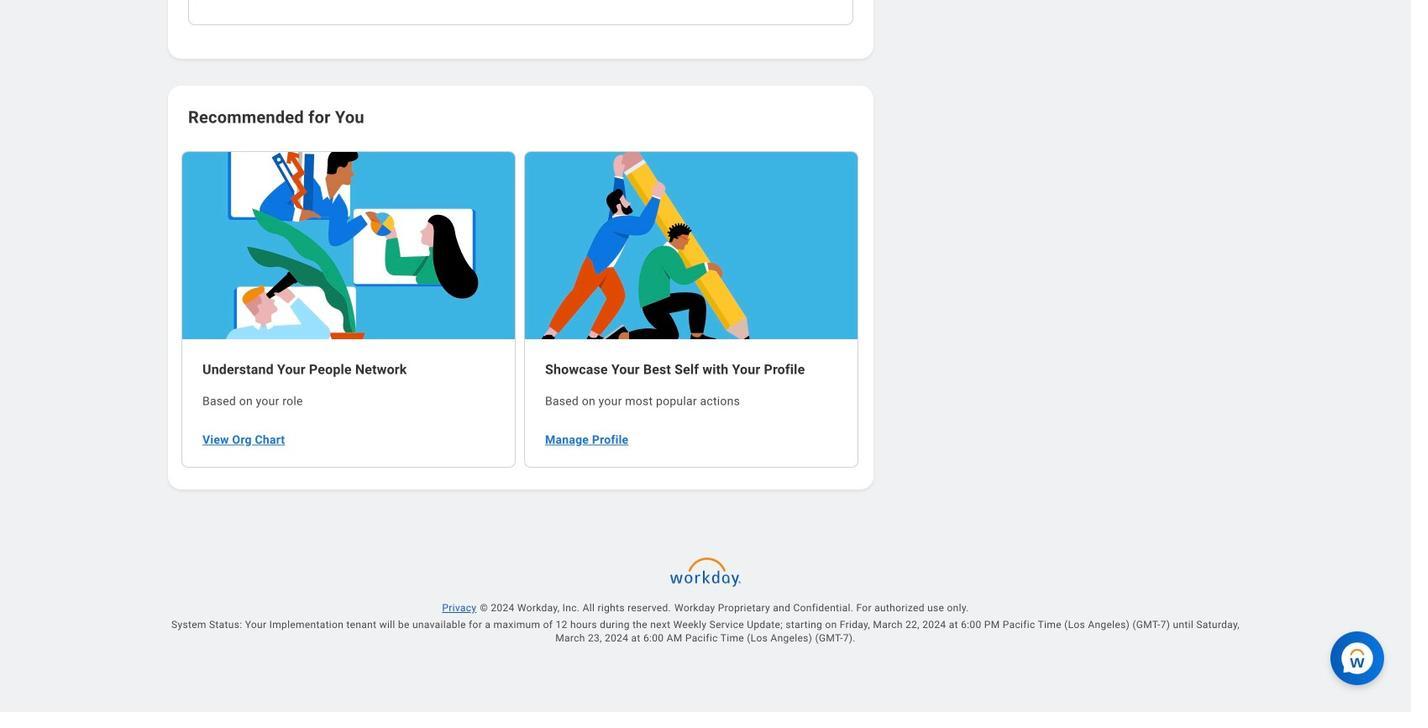 Task type: describe. For each thing, give the bounding box(es) containing it.
workday assistant region
[[1331, 625, 1391, 686]]



Task type: vqa. For each thing, say whether or not it's contained in the screenshot.
facebook image
no



Task type: locate. For each thing, give the bounding box(es) containing it.
footer
[[141, 550, 1270, 712]]

list
[[181, 150, 860, 469]]



